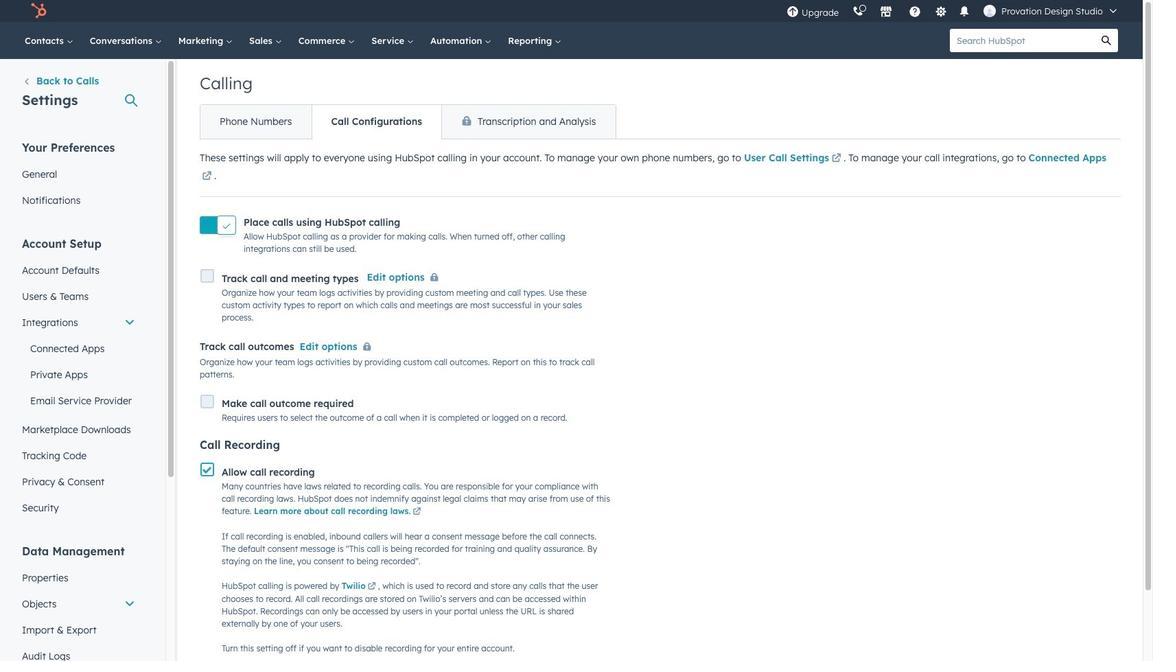 Task type: describe. For each thing, give the bounding box(es) containing it.
your preferences element
[[14, 140, 143, 213]]

james peterson image
[[984, 5, 996, 17]]

account setup element
[[14, 236, 143, 521]]



Task type: locate. For each thing, give the bounding box(es) containing it.
Search HubSpot search field
[[950, 29, 1095, 52]]

menu
[[780, 0, 1126, 22]]

marketplaces image
[[880, 6, 892, 19]]

data management element
[[14, 544, 143, 661]]

link opens in a new window image
[[202, 169, 212, 185], [202, 172, 212, 182], [413, 506, 421, 518], [413, 508, 421, 516], [368, 580, 376, 593]]

navigation
[[200, 104, 616, 139]]

link opens in a new window image
[[832, 151, 841, 167], [832, 154, 841, 164], [368, 582, 376, 591]]



Task type: vqa. For each thing, say whether or not it's contained in the screenshot.
the left Contacts
no



